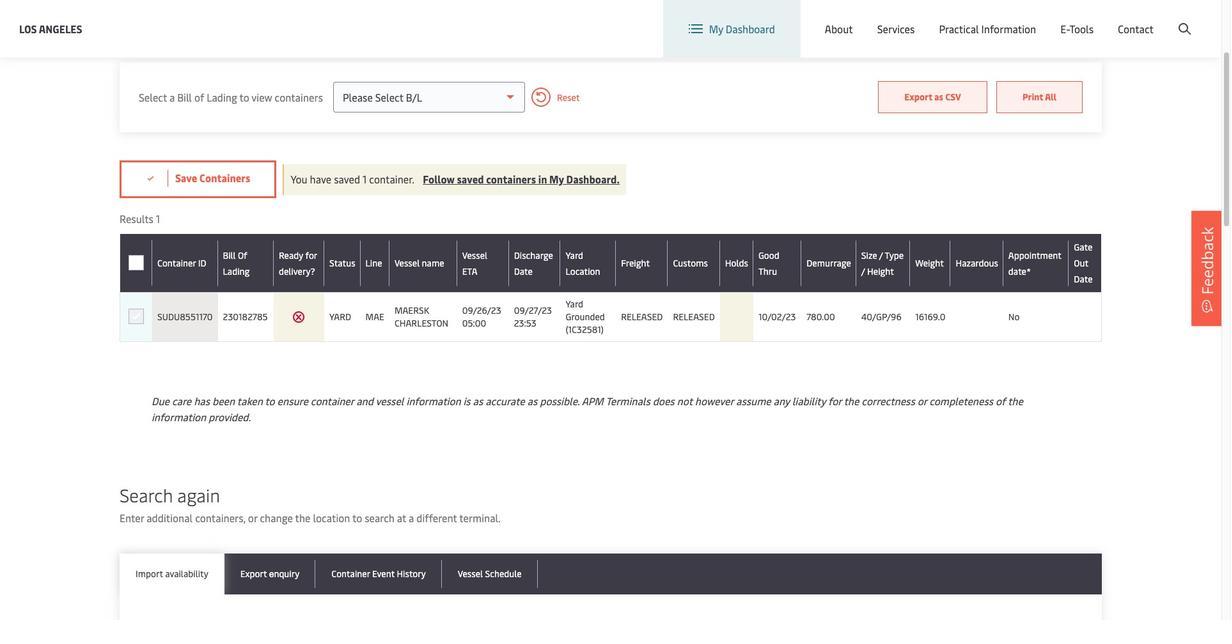 Task type: vqa. For each thing, say whether or not it's contained in the screenshot.
09/27/23 09:14
no



Task type: locate. For each thing, give the bounding box(es) containing it.
0 vertical spatial location
[[992, 12, 1031, 26]]

date
[[514, 265, 533, 277], [1074, 273, 1093, 285]]

information
[[982, 22, 1037, 36]]

maersk charleston
[[395, 305, 449, 329]]

0 vertical spatial of
[[194, 90, 204, 104]]

0 vertical spatial to
[[240, 90, 249, 104]]

of right the select
[[194, 90, 204, 104]]

grounded
[[566, 311, 605, 323]]

and left vessel
[[356, 394, 374, 408]]

the right completeness
[[1008, 394, 1024, 408]]

bill
[[177, 90, 192, 104], [223, 249, 236, 261]]

tools
[[1070, 22, 1094, 36]]

of right completeness
[[996, 394, 1006, 408]]

yard inside yard location
[[566, 249, 584, 261]]

1 horizontal spatial of
[[996, 394, 1006, 408]]

0 horizontal spatial to
[[240, 90, 249, 104]]

2 saved from the left
[[457, 172, 484, 186]]

0 vertical spatial information
[[406, 394, 461, 408]]

16169.0
[[916, 311, 946, 323]]

gate
[[1074, 241, 1093, 253]]

no
[[1009, 311, 1020, 323]]

as inside button
[[935, 91, 944, 103]]

as
[[935, 91, 944, 103], [473, 394, 483, 408], [528, 394, 538, 408]]

container
[[311, 394, 354, 408]]

container.
[[369, 172, 414, 186]]

reset
[[557, 91, 580, 103]]

1 horizontal spatial and
[[730, 21, 747, 35]]

1 vertical spatial and
[[356, 394, 374, 408]]

1 horizontal spatial container
[[332, 568, 370, 580]]

a right the select
[[170, 90, 175, 104]]

yard up grounded
[[566, 298, 584, 310]]

container for container id
[[157, 257, 196, 269]]

vessel for vessel name
[[395, 257, 420, 269]]

for right 'liability'
[[829, 394, 842, 408]]

liability
[[792, 394, 826, 408]]

released down freight
[[621, 311, 663, 323]]

0 horizontal spatial or
[[248, 511, 258, 525]]

0 vertical spatial for
[[306, 249, 318, 261]]

date down "out"
[[1074, 273, 1093, 285]]

export left еnquiry
[[240, 568, 267, 580]]

results 1
[[120, 212, 160, 226]]

my inside popup button
[[709, 22, 724, 36]]

None checkbox
[[128, 255, 144, 271], [128, 256, 144, 271], [128, 255, 144, 271], [128, 256, 144, 271]]

1 horizontal spatial information
[[406, 394, 461, 408]]

thru
[[759, 265, 777, 277]]

/ down size
[[862, 265, 865, 277]]

containers
[[199, 171, 250, 185]]

0 horizontal spatial for
[[306, 249, 318, 261]]

search again enter additional containers, or change the location to search at a different terminal.
[[120, 483, 501, 525]]

1 horizontal spatial export
[[905, 91, 933, 103]]

1 vertical spatial or
[[248, 511, 258, 525]]

and
[[730, 21, 747, 35], [356, 394, 374, 408]]

export for export еnquiry
[[240, 568, 267, 580]]

information
[[406, 394, 461, 408], [152, 410, 206, 424]]

2 vertical spatial to
[[352, 511, 362, 525]]

tab list
[[120, 554, 1102, 595]]

to left search
[[352, 511, 362, 525]]

1 vertical spatial to
[[265, 394, 275, 408]]

feedback button
[[1192, 211, 1224, 326]]

of inside due care has been taken to ensure container and vessel information is as accurate as possible. apm terminals does not however assume any liability for the correctness or completeness of the information provided.
[[996, 394, 1006, 408]]

not ready image
[[293, 311, 305, 324]]

saved right follow
[[457, 172, 484, 186]]

0 horizontal spatial bill
[[177, 90, 192, 104]]

vessel left schedule
[[458, 568, 483, 580]]

0 vertical spatial a
[[170, 90, 175, 104]]

1 horizontal spatial my
[[709, 22, 724, 36]]

or right correctness
[[918, 394, 927, 408]]

0 vertical spatial export
[[905, 91, 933, 103]]

a inside search again enter additional containers, or change the location to search at a different terminal.
[[409, 511, 414, 525]]

terminal.
[[459, 511, 501, 525]]

previous
[[437, 21, 476, 35]]

and left date
[[730, 21, 747, 35]]

0 vertical spatial yard
[[566, 249, 584, 261]]

eta
[[462, 265, 478, 277]]

released
[[621, 311, 663, 323], [673, 311, 715, 323]]

services
[[878, 22, 915, 36]]

0 horizontal spatial a
[[170, 90, 175, 104]]

csv
[[946, 91, 962, 103]]

1 vertical spatial a
[[409, 511, 414, 525]]

e-tools
[[1061, 22, 1094, 36]]

0 horizontal spatial location
[[566, 265, 600, 277]]

1 horizontal spatial location
[[992, 12, 1031, 26]]

1 vertical spatial bill
[[223, 249, 236, 261]]

1 yard from the top
[[566, 249, 584, 261]]

1 left container.
[[363, 172, 367, 186]]

0 horizontal spatial of
[[194, 90, 204, 104]]

the inside search again enter additional containers, or change the location to search at a different terminal.
[[295, 511, 311, 525]]

my dashboard button
[[689, 0, 775, 58]]

yard for yard location
[[566, 249, 584, 261]]

any
[[774, 394, 790, 408]]

my left dashboard.
[[550, 172, 564, 186]]

1 vertical spatial my
[[550, 172, 564, 186]]

1 vertical spatial for
[[829, 394, 842, 408]]

0 vertical spatial lading
[[207, 90, 237, 104]]

0 vertical spatial containers
[[275, 90, 323, 104]]

of
[[238, 249, 247, 261]]

ready for delivery?
[[279, 249, 318, 277]]

a right at
[[409, 511, 414, 525]]

to right "taken"
[[265, 394, 275, 408]]

None checkbox
[[128, 309, 144, 324], [129, 310, 144, 325], [128, 309, 144, 324], [129, 310, 144, 325]]

delivery?
[[279, 265, 315, 277]]

1 horizontal spatial saved
[[457, 172, 484, 186]]

my right actual
[[709, 22, 724, 36]]

2 horizontal spatial to
[[352, 511, 362, 525]]

0 horizontal spatial containers
[[275, 90, 323, 104]]

1 horizontal spatial released
[[673, 311, 715, 323]]

about button
[[825, 0, 853, 58]]

or left change
[[248, 511, 258, 525]]

0 vertical spatial /
[[879, 249, 883, 261]]

container left id
[[157, 257, 196, 269]]

e-
[[1061, 22, 1070, 36]]

1 vertical spatial container
[[332, 568, 370, 580]]

accurate
[[486, 394, 525, 408]]

0 vertical spatial in
[[323, 21, 331, 35]]

0 vertical spatial container
[[157, 257, 196, 269]]

for inside ready for delivery?
[[306, 249, 318, 261]]

released down customs
[[673, 311, 715, 323]]

angeles
[[39, 21, 82, 36]]

1 vertical spatial yard
[[566, 298, 584, 310]]

bill right the select
[[177, 90, 192, 104]]

and inside due care has been taken to ensure container and vessel information is as accurate as possible. apm terminals does not however assume any liability for the correctness or completeness of the information provided.
[[356, 394, 374, 408]]

/ right size
[[879, 249, 883, 261]]

to for taken
[[265, 394, 275, 408]]

2 released from the left
[[673, 311, 715, 323]]

for right ready
[[306, 249, 318, 261]]

0 horizontal spatial container
[[157, 257, 196, 269]]

lading
[[207, 90, 237, 104], [223, 265, 250, 277]]

change
[[260, 511, 293, 525]]

2 horizontal spatial as
[[935, 91, 944, 103]]

to inside due care has been taken to ensure container and vessel information is as accurate as possible. apm terminals does not however assume any liability for the correctness or completeness of the information provided.
[[265, 394, 275, 408]]

or inside search again enter additional containers, or change the location to search at a different terminal.
[[248, 511, 258, 525]]

0 horizontal spatial released
[[621, 311, 663, 323]]

vessel for vessel eta
[[462, 249, 488, 261]]

in left dashboard.
[[539, 172, 547, 186]]

actual
[[668, 21, 704, 35]]

yard inside yard grounded (1c32581)
[[566, 298, 584, 310]]

reset button
[[525, 88, 580, 107]]

as left csv on the right of page
[[935, 91, 944, 103]]

0 horizontal spatial date
[[514, 265, 533, 277]]

the right change
[[295, 511, 311, 525]]

the
[[420, 21, 435, 35], [651, 21, 666, 35], [844, 394, 859, 408], [1008, 394, 1024, 408], [295, 511, 311, 525]]

lading down of
[[223, 265, 250, 277]]

vessel for vessel schedule
[[458, 568, 483, 580]]

1 vertical spatial 1
[[156, 212, 160, 226]]

1 horizontal spatial as
[[528, 394, 538, 408]]

for
[[306, 249, 318, 261], [829, 394, 842, 408]]

vessel inside button
[[458, 568, 483, 580]]

0 horizontal spatial /
[[862, 265, 865, 277]]

due
[[152, 394, 170, 408]]

export еnquiry button
[[224, 554, 316, 595]]

about
[[825, 22, 853, 36]]

status
[[330, 257, 355, 269]]

1 horizontal spatial or
[[918, 394, 927, 408]]

1 horizontal spatial date
[[1074, 273, 1093, 285]]

listed
[[567, 21, 592, 35]]

1 horizontal spatial a
[[409, 511, 414, 525]]

1 saved from the left
[[334, 172, 360, 186]]

discharge
[[514, 249, 553, 261]]

to inside search again enter additional containers, or change the location to search at a different terminal.
[[352, 511, 362, 525]]

1 horizontal spatial bill
[[223, 249, 236, 261]]

additional
[[147, 511, 193, 525]]

export left csv on the right of page
[[905, 91, 933, 103]]

save
[[175, 171, 197, 185]]

vessel up eta
[[462, 249, 488, 261]]

tab list containing import availability
[[120, 554, 1102, 595]]

gate out date
[[1074, 241, 1093, 285]]

or inside due care has been taken to ensure container and vessel information is as accurate as possible. apm terminals does not however assume any liability for the correctness or completeness of the information provided.
[[918, 394, 927, 408]]

saved
[[334, 172, 360, 186], [457, 172, 484, 186]]

1 horizontal spatial to
[[265, 394, 275, 408]]

select a bill of lading to view containers
[[139, 90, 323, 104]]

vessel left name
[[395, 257, 420, 269]]

in right the dates
[[323, 21, 331, 35]]

container left event
[[332, 568, 370, 580]]

information down care at bottom left
[[152, 410, 206, 424]]

1 vertical spatial of
[[996, 394, 1006, 408]]

assume
[[736, 394, 771, 408]]

appointment
[[233, 21, 293, 35]]

export inside 'tab list'
[[240, 568, 267, 580]]

1 vertical spatial information
[[152, 410, 206, 424]]

dashboard
[[726, 22, 775, 36]]

the left correctness
[[844, 394, 859, 408]]

save containers
[[175, 171, 250, 185]]

bill left of
[[223, 249, 236, 261]]

enter
[[120, 511, 144, 525]]

saved right have
[[334, 172, 360, 186]]

0 vertical spatial or
[[918, 394, 927, 408]]

0 horizontal spatial information
[[152, 410, 206, 424]]

1 horizontal spatial 1
[[363, 172, 367, 186]]

1 right results
[[156, 212, 160, 226]]

practical information button
[[939, 0, 1037, 58]]

my
[[709, 22, 724, 36], [550, 172, 564, 186]]

event
[[372, 568, 395, 580]]

customers
[[773, 21, 821, 35]]

location
[[992, 12, 1031, 26], [566, 265, 600, 277]]

1 horizontal spatial for
[[829, 394, 842, 408]]

2 yard from the top
[[566, 298, 584, 310]]

global menu button
[[1044, 0, 1143, 38]]

at
[[397, 511, 406, 525]]

0 horizontal spatial saved
[[334, 172, 360, 186]]

feedback
[[1197, 227, 1218, 295]]

as right is
[[473, 394, 483, 408]]

1 vertical spatial export
[[240, 568, 267, 580]]

yard right discharge
[[566, 249, 584, 261]]

to left view
[[240, 90, 249, 104]]

0 horizontal spatial export
[[240, 568, 267, 580]]

(1c32581)
[[566, 324, 604, 336]]

a
[[170, 90, 175, 104], [409, 511, 414, 525]]

1 vertical spatial in
[[539, 172, 547, 186]]

1 horizontal spatial in
[[539, 172, 547, 186]]

0 horizontal spatial my
[[550, 172, 564, 186]]

0 vertical spatial 1
[[363, 172, 367, 186]]

as right accurate
[[528, 394, 538, 408]]

information left is
[[406, 394, 461, 408]]

date down discharge
[[514, 265, 533, 277]]

appointment date*
[[1009, 249, 1062, 277]]

1 vertical spatial containers
[[486, 172, 536, 186]]

230182785
[[223, 311, 268, 323]]

1 vertical spatial location
[[566, 265, 600, 277]]

availability
[[165, 568, 208, 580]]

dates
[[295, 21, 320, 35]]

lading left view
[[207, 90, 237, 104]]

0 vertical spatial my
[[709, 22, 724, 36]]

container inside button
[[332, 568, 370, 580]]

0 horizontal spatial and
[[356, 394, 374, 408]]

date*
[[1009, 265, 1031, 277]]



Task type: describe. For each thing, give the bounding box(es) containing it.
good
[[759, 249, 780, 261]]

switch location button
[[938, 12, 1031, 26]]

name
[[422, 257, 444, 269]]

holds
[[725, 257, 748, 269]]

type
[[885, 249, 904, 261]]

appointment
[[1009, 249, 1062, 261]]

follow saved containers in my dashboard. link
[[423, 172, 620, 186]]

to for lading
[[240, 90, 249, 104]]

1 vertical spatial /
[[862, 265, 865, 277]]

container for container event history
[[332, 568, 370, 580]]

completeness
[[930, 394, 994, 408]]

1 horizontal spatial /
[[879, 249, 883, 261]]

05:00
[[462, 317, 486, 329]]

been
[[212, 394, 235, 408]]

select
[[139, 90, 167, 104]]

yard grounded (1c32581)
[[566, 298, 605, 336]]

еnquiry
[[269, 568, 300, 580]]

charleston
[[395, 317, 449, 329]]

containers,
[[195, 511, 246, 525]]

however
[[695, 394, 734, 408]]

apm
[[582, 394, 604, 408]]

sudu8551170
[[157, 311, 213, 323]]

location for switch
[[992, 12, 1031, 26]]

09/27/23
[[514, 305, 552, 317]]

los
[[19, 21, 37, 36]]

1 horizontal spatial containers
[[486, 172, 536, 186]]

0 horizontal spatial 1
[[156, 212, 160, 226]]

search
[[120, 483, 173, 507]]

not
[[677, 394, 693, 408]]

vessel
[[376, 394, 404, 408]]

have
[[310, 172, 332, 186]]

container event history button
[[316, 554, 442, 595]]

vessel schedule button
[[442, 554, 538, 595]]

ready
[[279, 249, 303, 261]]

switch location
[[959, 12, 1031, 26]]

contact
[[1118, 22, 1154, 36]]

hazardous
[[956, 257, 999, 269]]

import availability
[[136, 568, 208, 580]]

los angeles
[[19, 21, 82, 36]]

contact button
[[1118, 0, 1154, 58]]

services button
[[878, 0, 915, 58]]

you
[[291, 172, 308, 186]]

0 horizontal spatial as
[[473, 394, 483, 408]]

vessel eta
[[462, 249, 488, 277]]

export as csv button
[[879, 81, 988, 113]]

mae
[[366, 311, 384, 323]]

0 vertical spatial bill
[[177, 90, 192, 104]]

for inside due care has been taken to ensure container and vessel information is as accurate as possible. apm terminals does not however assume any liability for the correctness or completeness of the information provided.
[[829, 394, 842, 408]]

arrive.
[[857, 21, 886, 35]]

due care has been taken to ensure container and vessel information is as accurate as possible. apm terminals does not however assume any liability for the correctness or completeness of the information provided.
[[152, 394, 1024, 424]]

view
[[252, 90, 272, 104]]

my dashboard
[[709, 22, 775, 36]]

0 vertical spatial and
[[730, 21, 747, 35]]

bill of lading
[[223, 249, 250, 277]]

global menu
[[1072, 12, 1130, 26]]

history
[[397, 568, 426, 580]]

discharge date
[[514, 249, 553, 277]]

day.
[[479, 21, 497, 35]]

global
[[1072, 12, 1102, 26]]

date inside discharge date
[[514, 265, 533, 277]]

shift
[[210, 21, 231, 35]]

print
[[1023, 91, 1044, 103]]

import availability button
[[120, 554, 224, 595]]

0 horizontal spatial in
[[323, 21, 331, 35]]

bill inside bill of lading
[[223, 249, 236, 261]]

yard for yard grounded (1c32581)
[[566, 298, 584, 310]]

follow
[[423, 172, 455, 186]]

demurrage
[[807, 257, 851, 269]]

print all
[[1023, 91, 1057, 103]]

1 vertical spatial lading
[[223, 265, 250, 277]]

export еnquiry
[[240, 568, 300, 580]]

below
[[594, 21, 622, 35]]

*3rd shift appointment dates in termpoint reflect the previous day. appointments listed below show the actual time and date customers should arrive.
[[187, 21, 886, 35]]

location for yard
[[566, 265, 600, 277]]

import availability tab panel
[[120, 595, 1102, 621]]

date
[[750, 21, 770, 35]]

weight
[[916, 257, 944, 269]]

export for export as csv
[[905, 91, 933, 103]]

correctness
[[862, 394, 915, 408]]

los angeles link
[[19, 21, 82, 37]]

different
[[417, 511, 457, 525]]

should
[[824, 21, 855, 35]]

*3rd
[[187, 21, 207, 35]]

09/26/23 05:00
[[462, 305, 501, 329]]

possible.
[[540, 394, 580, 408]]

results
[[120, 212, 154, 226]]

09/26/23
[[462, 305, 501, 317]]

switch
[[959, 12, 989, 26]]

780.00
[[807, 311, 835, 323]]

1 released from the left
[[621, 311, 663, 323]]

search
[[365, 511, 395, 525]]

all
[[1045, 91, 1057, 103]]

the right show
[[651, 21, 666, 35]]

terminals
[[606, 394, 651, 408]]

the right reflect
[[420, 21, 435, 35]]

maersk
[[395, 305, 429, 317]]

schedule
[[485, 568, 522, 580]]

practical information
[[939, 22, 1037, 36]]

size / type / height
[[862, 249, 904, 277]]

23:53
[[514, 317, 537, 329]]

10/02/23
[[759, 311, 796, 323]]

practical
[[939, 22, 979, 36]]

is
[[463, 394, 471, 408]]



